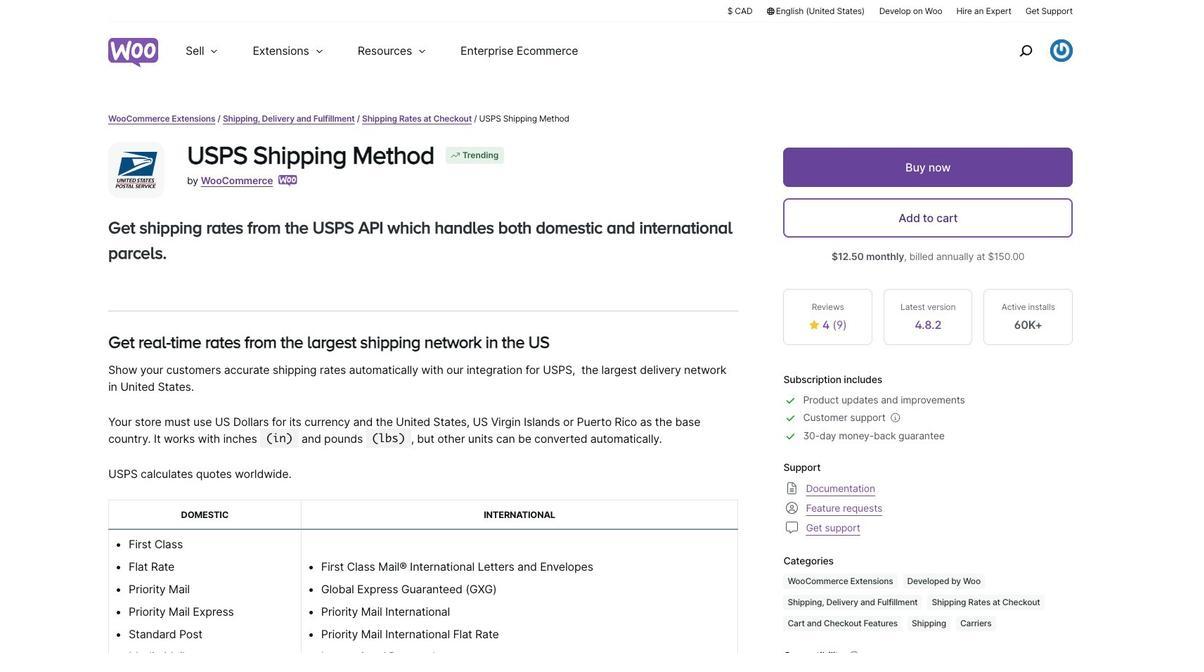 Task type: vqa. For each thing, say whether or not it's contained in the screenshot.
Pay
no



Task type: locate. For each thing, give the bounding box(es) containing it.
arrow trend up image
[[450, 150, 461, 161]]

open account menu image
[[1051, 39, 1073, 62]]

circle user image
[[784, 500, 801, 517]]

file lines image
[[784, 480, 801, 497]]

breadcrumb element
[[108, 113, 1073, 125]]

message image
[[784, 519, 801, 536]]

product icon image
[[108, 142, 165, 198]]



Task type: describe. For each thing, give the bounding box(es) containing it.
search image
[[1015, 39, 1038, 62]]

circle info image
[[848, 649, 862, 653]]

developed by woocommerce image
[[279, 175, 298, 186]]

service navigation menu element
[[990, 28, 1073, 74]]



